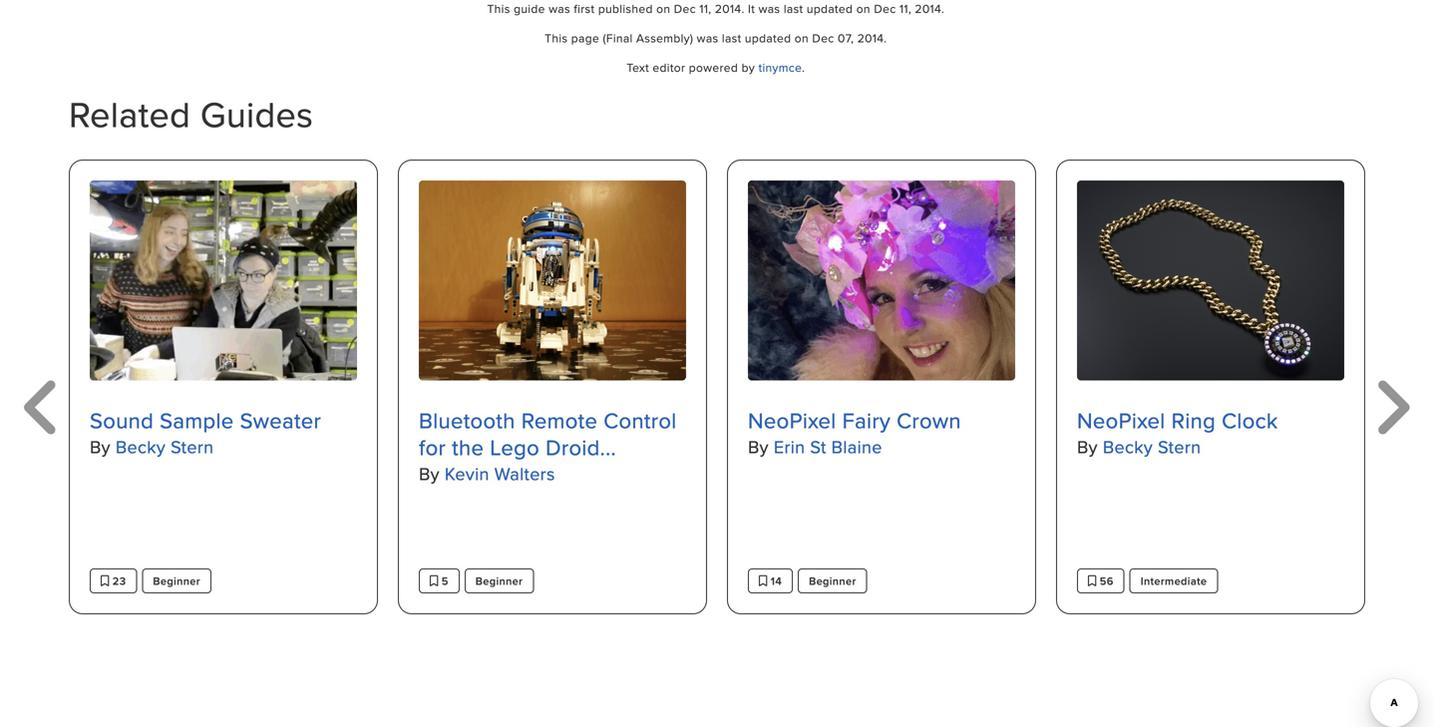 Task type: describe. For each thing, give the bounding box(es) containing it.
crown
[[897, 405, 961, 436]]

last
[[722, 29, 741, 46]]

(final
[[603, 29, 633, 46]]

on
[[795, 29, 809, 46]]

14
[[768, 573, 782, 589]]

page
[[571, 29, 599, 46]]

23
[[109, 573, 126, 589]]

neopixel for neopixel fairy crown
[[748, 405, 836, 436]]

beginner for stern
[[153, 573, 200, 589]]

remote
[[521, 405, 598, 436]]

56
[[1097, 573, 1114, 589]]

blaine
[[831, 434, 882, 459]]

by for sound sample sweater
[[90, 434, 111, 459]]

was
[[697, 29, 719, 46]]

tinymce link
[[759, 59, 802, 76]]

the
[[452, 432, 484, 463]]

stern for ring
[[1158, 434, 1201, 459]]

intermediate
[[1141, 573, 1207, 589]]

becky for neopixel
[[1103, 434, 1153, 459]]

st
[[810, 434, 826, 459]]

related guides
[[69, 88, 313, 139]]

kevin
[[445, 461, 489, 486]]

sound sample sweater link
[[90, 405, 357, 436]]

07,
[[838, 29, 854, 46]]

beginner for lego
[[475, 573, 523, 589]]

5
[[438, 573, 449, 589]]

dec
[[812, 29, 834, 46]]

bluetooth
[[419, 405, 515, 436]]

beginner for st
[[809, 573, 856, 589]]

erin st blaine link
[[774, 434, 882, 459]]

stern for sample
[[171, 434, 214, 459]]

bluetooth remote control for the lego droid... by kevin walters
[[419, 405, 677, 486]]

powered
[[689, 59, 738, 76]]

fairy
[[842, 405, 891, 436]]

bluetooth remote control for the lego droid developer kit image
[[419, 181, 686, 380]]



Task type: locate. For each thing, give the bounding box(es) containing it.
1 beginner from the left
[[153, 573, 200, 589]]

becky inside neopixel ring clock by becky stern
[[1103, 434, 1153, 459]]

by for neopixel ring clock
[[1077, 434, 1098, 459]]

by inside neopixel fairy crown by erin st blaine
[[748, 434, 769, 459]]

0 horizontal spatial beginner
[[153, 573, 200, 589]]

neopixel fairy crown by erin st blaine
[[748, 405, 961, 459]]

droid...
[[546, 432, 616, 463]]

becky stern link for neopixel
[[1103, 434, 1201, 459]]

0 horizontal spatial becky
[[116, 434, 166, 459]]

1 horizontal spatial beginner
[[475, 573, 523, 589]]

bluetooth remote control for the lego droid... link
[[419, 405, 686, 463]]

by inside sound sample sweater by becky stern
[[90, 434, 111, 459]]

stern right sound
[[171, 434, 214, 459]]

beginner right 5
[[475, 573, 523, 589]]

becky
[[116, 434, 166, 459], [1103, 434, 1153, 459]]

beginner
[[153, 573, 200, 589], [475, 573, 523, 589], [809, 573, 856, 589]]

1 stern from the left
[[171, 434, 214, 459]]

kevin walters link
[[445, 461, 555, 486]]

1 horizontal spatial neopixel
[[1077, 405, 1165, 436]]

guides
[[200, 88, 313, 139]]

.
[[802, 59, 805, 76]]

1 neopixel from the left
[[748, 405, 836, 436]]

neopixel fairy crown link
[[748, 405, 1015, 436]]

1 becky stern link from the left
[[116, 434, 214, 459]]

by inside neopixel ring clock by becky stern
[[1077, 434, 1098, 459]]

sound sample sweater by becky stern
[[90, 405, 321, 459]]

becky inside sound sample sweater by becky stern
[[116, 434, 166, 459]]

neopixel inside neopixel ring clock by becky stern
[[1077, 405, 1165, 436]]

3 beginner from the left
[[809, 573, 856, 589]]

text
[[627, 59, 649, 76]]

text editor powered by tinymce .
[[627, 59, 805, 76]]

neopixel
[[748, 405, 836, 436], [1077, 405, 1165, 436]]

1 horizontal spatial becky
[[1103, 434, 1153, 459]]

neopixel inside neopixel fairy crown by erin st blaine
[[748, 405, 836, 436]]

2 beginner from the left
[[475, 573, 523, 589]]

this
[[545, 29, 568, 46]]

2 horizontal spatial beginner
[[809, 573, 856, 589]]

2 becky from the left
[[1103, 434, 1153, 459]]

lego
[[490, 432, 540, 463]]

by
[[90, 434, 111, 459], [748, 434, 769, 459], [1077, 434, 1098, 459], [419, 461, 440, 486]]

neopixel ring clock by becky stern
[[1077, 405, 1278, 459]]

2 stern from the left
[[1158, 434, 1201, 459]]

control
[[604, 405, 677, 436]]

sample
[[160, 405, 234, 436]]

2 becky stern link from the left
[[1103, 434, 1201, 459]]

this page (final assembly) was last updated on dec 07, 2014.
[[545, 29, 887, 46]]

walters
[[494, 461, 555, 486]]

1 becky from the left
[[116, 434, 166, 459]]

1 horizontal spatial becky stern link
[[1103, 434, 1201, 459]]

neopixel ring clock image
[[1077, 181, 1344, 380]]

becky stern link for sound
[[116, 434, 214, 459]]

editor
[[653, 59, 685, 76]]

by inside bluetooth remote control for the lego droid... by kevin walters
[[419, 461, 440, 486]]

clock
[[1222, 405, 1278, 436]]

stern left the clock
[[1158, 434, 1201, 459]]

neopixel ring clock link
[[1077, 405, 1344, 436]]

updated
[[745, 29, 791, 46]]

tinymce
[[759, 59, 802, 76]]

stern
[[171, 434, 214, 459], [1158, 434, 1201, 459]]

becky stern link
[[116, 434, 214, 459], [1103, 434, 1201, 459]]

0 horizontal spatial neopixel
[[748, 405, 836, 436]]

2014.
[[857, 29, 887, 46]]

sound
[[90, 405, 154, 436]]

neopixel for neopixel ring clock
[[1077, 405, 1165, 436]]

ring
[[1171, 405, 1216, 436]]

erin
[[774, 434, 805, 459]]

becky for sound
[[116, 434, 166, 459]]

stern inside sound sample sweater by becky stern
[[171, 434, 214, 459]]

for
[[419, 432, 446, 463]]

by for neopixel fairy crown
[[748, 434, 769, 459]]

stern inside neopixel ring clock by becky stern
[[1158, 434, 1201, 459]]

beginner right '23'
[[153, 573, 200, 589]]

0 horizontal spatial stern
[[171, 434, 214, 459]]

1 horizontal spatial stern
[[1158, 434, 1201, 459]]

0 horizontal spatial becky stern link
[[116, 434, 214, 459]]

beginner right 14
[[809, 573, 856, 589]]

2 neopixel from the left
[[1077, 405, 1165, 436]]

by
[[742, 59, 755, 76]]

assembly)
[[636, 29, 693, 46]]

sweater
[[240, 405, 321, 436]]

related
[[69, 88, 191, 139]]



Task type: vqa. For each thing, say whether or not it's contained in the screenshot.
SOUND SAMPLE SWEATER BY BECKY STERN
yes



